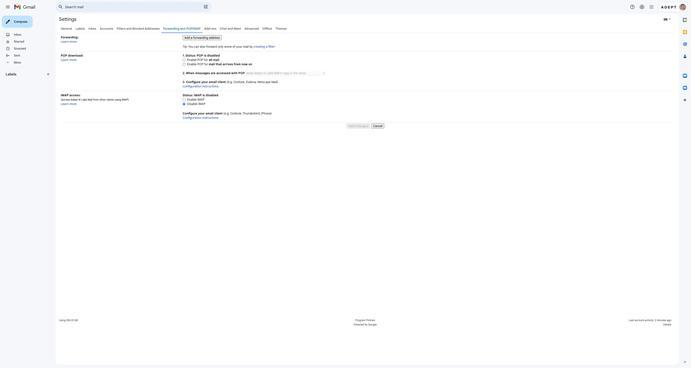 Task type: describe. For each thing, give the bounding box(es) containing it.
and for forwarding
[[180, 27, 186, 31]]

filter!
[[268, 45, 276, 49]]

save
[[349, 124, 355, 128]]

save changes
[[349, 124, 368, 128]]

powered
[[354, 324, 364, 327]]

arrives
[[223, 62, 233, 66]]

using
[[115, 98, 121, 101]]

gb
[[74, 319, 78, 323]]

0 vertical spatial inbox link
[[88, 27, 96, 31]]

creating
[[254, 45, 265, 49]]

imap)
[[122, 98, 129, 101]]

enable pop for all mail
[[187, 58, 219, 62]]

save changes button
[[347, 124, 370, 129]]

are
[[211, 71, 216, 75]]

imap inside imap access: (access adept ai labs mail from other clients using imap) learn more
[[61, 93, 69, 97]]

advanced search options image
[[202, 2, 210, 11]]

cancel
[[373, 124, 383, 128]]

labels link
[[76, 27, 85, 31]]

and for filters
[[126, 27, 132, 31]]

mail
[[88, 98, 93, 101]]

labels for labels link
[[76, 27, 85, 31]]

chat and meet
[[220, 27, 241, 31]]

email inside 3. configure your email client (e.g. outlook, eudora, netscape mail) configuration instructions
[[209, 80, 217, 84]]

add-
[[204, 27, 212, 31]]

compose
[[14, 20, 27, 24]]

pop inside pop download: learn more
[[61, 54, 67, 58]]

using
[[59, 319, 66, 323]]

policies
[[367, 319, 376, 323]]

instructions inside the configure your email client (e.g. outlook, thunderbird, iphone) configuration instructions
[[202, 116, 219, 120]]

add-ons link
[[204, 27, 217, 31]]

1. status: pop is disabled
[[183, 54, 220, 58]]

select input tool image
[[669, 17, 672, 21]]

more
[[14, 61, 21, 64]]

configure inside the configure your email client (e.g. outlook, thunderbird, iphone) configuration instructions
[[183, 112, 197, 115]]

inbox for inbox link in the labels navigation
[[14, 33, 21, 37]]

ons
[[212, 27, 217, 31]]

3.
[[183, 80, 185, 84]]

last
[[630, 319, 635, 323]]

0 vertical spatial status:
[[186, 54, 196, 58]]

enable imap
[[187, 98, 205, 102]]

ai
[[78, 98, 81, 101]]

2.
[[183, 71, 186, 75]]

last account activity: 2 minutes ago details
[[630, 319, 672, 327]]

1 vertical spatial status:
[[183, 93, 193, 97]]

general
[[61, 27, 72, 31]]

a
[[266, 45, 268, 49]]

for for mail that arrives from now on
[[204, 62, 208, 66]]

learn more link for learn
[[61, 58, 77, 62]]

imap for enable
[[198, 98, 205, 102]]

learn inside forwarding: learn more
[[61, 40, 69, 44]]

pop right with
[[239, 71, 245, 75]]

add-ons
[[204, 27, 217, 31]]

outlook, inside 3. configure your email client (e.g. outlook, eudora, netscape mail) configuration instructions
[[234, 80, 246, 84]]

adept
[[71, 98, 78, 101]]

from inside imap access: (access adept ai labs mail from other clients using imap) learn more
[[93, 98, 99, 101]]

all
[[209, 58, 213, 62]]

starred link
[[14, 40, 24, 44]]

enable pop for mail that arrives from now on
[[187, 62, 252, 66]]

program policies powered by google
[[354, 319, 377, 327]]

3. configure your email client (e.g. outlook, eudora, netscape mail) configuration instructions
[[183, 80, 278, 88]]

imap for status:
[[194, 93, 202, 97]]

compose button
[[2, 16, 33, 28]]

client inside 3. configure your email client (e.g. outlook, eudora, netscape mail) configuration instructions
[[218, 80, 226, 84]]

can
[[194, 45, 199, 49]]

imap access: (access adept ai labs mail from other clients using imap) learn more
[[61, 93, 129, 106]]

program policies link
[[356, 319, 376, 323]]

meet
[[234, 27, 241, 31]]

learn inside pop download: learn more
[[61, 58, 69, 62]]

for for all mail
[[204, 58, 208, 62]]

Enable IMAP radio
[[183, 98, 186, 102]]

forwarding and pop/imap
[[163, 27, 201, 31]]

email inside the configure your email client (e.g. outlook, thunderbird, iphone) configuration instructions
[[206, 112, 214, 115]]

general link
[[61, 27, 72, 31]]

accounts
[[100, 27, 113, 31]]

tip: you can also forward only some of your mail by creating a filter!
[[183, 45, 276, 49]]

google
[[369, 324, 377, 327]]

forwarding
[[163, 27, 179, 31]]

footer containing using
[[56, 319, 676, 327]]

netscape
[[258, 80, 271, 84]]

addresses
[[145, 27, 160, 31]]

2 vertical spatial mail
[[209, 62, 215, 66]]

sent
[[14, 54, 20, 57]]

2
[[656, 319, 657, 323]]

details link
[[664, 324, 672, 327]]

disable imap
[[187, 102, 206, 106]]

pop up enable pop for all mail
[[197, 54, 203, 58]]

cancel button
[[372, 124, 385, 129]]

you
[[189, 45, 193, 49]]

1 vertical spatial mail
[[213, 58, 219, 62]]

0 vertical spatial your
[[236, 45, 243, 49]]

using 284.51 gb
[[59, 319, 78, 323]]

your inside 3. configure your email client (e.g. outlook, eudora, netscape mail) configuration instructions
[[202, 80, 208, 84]]

imap for disable
[[198, 102, 206, 106]]

settings
[[59, 16, 77, 22]]

support image
[[631, 4, 636, 10]]

learn more link for more
[[61, 40, 77, 44]]



Task type: locate. For each thing, give the bounding box(es) containing it.
1 more from the top
[[70, 40, 77, 44]]

None search field
[[56, 2, 212, 12]]

3 learn more link from the top
[[61, 102, 77, 106]]

tab list
[[680, 14, 692, 353]]

1 configuration instructions link from the top
[[183, 85, 219, 88]]

pop down enable pop for all mail
[[198, 62, 204, 66]]

configuration instructions link for your
[[183, 116, 219, 120]]

2 vertical spatial more
[[70, 102, 77, 106]]

and
[[126, 27, 132, 31], [180, 27, 186, 31], [228, 27, 233, 31]]

clients
[[107, 98, 114, 101]]

enable up disable
[[187, 98, 197, 102]]

sent link
[[14, 54, 20, 57]]

chat
[[220, 27, 227, 31]]

inbox right labels link
[[88, 27, 96, 31]]

imap down status: imap is disabled
[[198, 98, 205, 102]]

forward
[[206, 45, 217, 49]]

1 vertical spatial is
[[203, 93, 205, 97]]

0 vertical spatial for
[[204, 58, 208, 62]]

labels navigation
[[0, 14, 56, 369]]

1 vertical spatial your
[[202, 80, 208, 84]]

configuration
[[183, 85, 202, 88], [183, 116, 202, 120]]

learn down download:
[[61, 58, 69, 62]]

also
[[200, 45, 206, 49]]

0 vertical spatial email
[[209, 80, 217, 84]]

2 vertical spatial learn more link
[[61, 102, 77, 106]]

pop left download:
[[61, 54, 67, 58]]

thunderbird,
[[243, 112, 261, 115]]

2 learn more link from the top
[[61, 58, 77, 62]]

3 and from the left
[[228, 27, 233, 31]]

main menu image
[[5, 4, 10, 10]]

0 vertical spatial (e.g.
[[227, 80, 233, 84]]

configure down disable
[[183, 112, 197, 115]]

settings image
[[640, 4, 645, 10]]

more down download:
[[70, 58, 77, 62]]

1 vertical spatial inbox
[[14, 33, 21, 37]]

1 vertical spatial labels
[[6, 72, 16, 76]]

imap up enable imap
[[194, 93, 202, 97]]

inbox for topmost inbox link
[[88, 27, 96, 31]]

client inside the configure your email client (e.g. outlook, thunderbird, iphone) configuration instructions
[[215, 112, 223, 115]]

0 horizontal spatial inbox
[[14, 33, 21, 37]]

enable down the 1. status: pop is disabled
[[187, 58, 197, 62]]

mail
[[243, 45, 249, 49], [213, 58, 219, 62], [209, 62, 215, 66]]

disabled
[[207, 54, 220, 58], [206, 93, 219, 97]]

with
[[231, 71, 238, 75]]

status: up enable imap 'radio'
[[183, 93, 193, 97]]

1 for from the top
[[204, 58, 208, 62]]

advanced
[[245, 27, 259, 31]]

program
[[356, 319, 366, 323]]

configuration down disable
[[183, 116, 202, 120]]

1 vertical spatial inbox link
[[14, 33, 21, 37]]

inbox inside labels navigation
[[14, 33, 21, 37]]

2 for from the top
[[204, 62, 208, 66]]

instructions
[[202, 85, 219, 88], [202, 116, 219, 120]]

Disable IMAP radio
[[183, 103, 186, 106]]

tip:
[[183, 45, 188, 49]]

0 horizontal spatial and
[[126, 27, 132, 31]]

is up enable pop for all mail
[[204, 54, 207, 58]]

offline
[[263, 27, 272, 31]]

1 configuration from the top
[[183, 85, 202, 88]]

ago
[[668, 319, 672, 323]]

is up enable imap
[[203, 93, 205, 97]]

filters
[[117, 27, 126, 31]]

0 vertical spatial outlook,
[[234, 80, 246, 84]]

2 learn from the top
[[61, 58, 69, 62]]

None button
[[183, 35, 222, 40]]

configuration instructions link for configure
[[183, 85, 219, 88]]

disable
[[187, 102, 198, 106]]

enable for enable imap
[[187, 98, 197, 102]]

1 vertical spatial outlook,
[[231, 112, 242, 115]]

iphone)
[[261, 112, 272, 115]]

on
[[249, 62, 252, 66]]

3 enable from the top
[[187, 98, 197, 102]]

1.
[[183, 54, 185, 58]]

configure
[[186, 80, 201, 84], [183, 112, 197, 115]]

1 learn from the top
[[61, 40, 69, 44]]

0 vertical spatial labels
[[76, 27, 85, 31]]

labels
[[76, 27, 85, 31], [6, 72, 16, 76]]

inbox link right labels link
[[88, 27, 96, 31]]

more
[[70, 40, 77, 44], [70, 58, 77, 62], [70, 102, 77, 106]]

by down program policies link
[[365, 324, 368, 327]]

1 vertical spatial configure
[[183, 112, 197, 115]]

accounts link
[[100, 27, 113, 31]]

enable up when
[[187, 62, 197, 66]]

download:
[[68, 54, 83, 58]]

more inside pop download: learn more
[[70, 58, 77, 62]]

google link
[[369, 323, 377, 327]]

email
[[209, 80, 217, 84], [206, 112, 214, 115]]

your right of at the top left of the page
[[236, 45, 243, 49]]

status: right "1."
[[186, 54, 196, 58]]

1 horizontal spatial inbox link
[[88, 27, 96, 31]]

from
[[234, 62, 241, 66], [93, 98, 99, 101]]

from right mail
[[93, 98, 99, 101]]

2 and from the left
[[180, 27, 186, 31]]

Search mail text field
[[65, 5, 191, 9]]

learn down (access
[[61, 102, 69, 106]]

1 vertical spatial configuration
[[183, 116, 202, 120]]

2 instructions from the top
[[202, 116, 219, 120]]

accessed
[[217, 71, 231, 75]]

configuration down 3.
[[183, 85, 202, 88]]

mail right of at the top left of the page
[[243, 45, 249, 49]]

forwarding:
[[61, 35, 78, 39]]

1 vertical spatial instructions
[[202, 116, 219, 120]]

3 learn from the top
[[61, 102, 69, 106]]

1 vertical spatial enable
[[187, 62, 197, 66]]

enable
[[187, 58, 197, 62], [187, 62, 197, 66], [187, 98, 197, 102]]

labels down the more
[[6, 72, 16, 76]]

2 vertical spatial enable
[[187, 98, 197, 102]]

1 and from the left
[[126, 27, 132, 31]]

creating a filter! link
[[254, 45, 276, 49]]

some
[[225, 45, 232, 49]]

inbox link
[[88, 27, 96, 31], [14, 33, 21, 37]]

1 vertical spatial by
[[365, 324, 368, 327]]

search mail image
[[57, 3, 65, 11]]

forwarding: learn more
[[61, 35, 78, 44]]

by inside "program policies powered by google"
[[365, 324, 368, 327]]

more button
[[0, 59, 52, 66]]

eudora,
[[246, 80, 257, 84]]

1 horizontal spatial inbox
[[88, 27, 96, 31]]

1 vertical spatial more
[[70, 58, 77, 62]]

learn down forwarding:
[[61, 40, 69, 44]]

more down adept on the left top of the page
[[70, 102, 77, 106]]

only
[[218, 45, 224, 49]]

changes
[[356, 124, 368, 128]]

0 vertical spatial configuration instructions link
[[183, 85, 219, 88]]

0 vertical spatial disabled
[[207, 54, 220, 58]]

footer
[[56, 319, 676, 327]]

messages
[[195, 71, 210, 75]]

1 horizontal spatial labels
[[76, 27, 85, 31]]

0 vertical spatial configuration
[[183, 85, 202, 88]]

2 enable from the top
[[187, 62, 197, 66]]

labels heading
[[6, 72, 46, 76]]

0 horizontal spatial by
[[250, 45, 253, 49]]

1 horizontal spatial from
[[234, 62, 241, 66]]

pop download: learn more
[[61, 54, 83, 62]]

None radio
[[183, 59, 186, 62]]

minutes
[[658, 319, 667, 323]]

configuration inside the configure your email client (e.g. outlook, thunderbird, iphone) configuration instructions
[[183, 116, 202, 120]]

0 horizontal spatial from
[[93, 98, 99, 101]]

configure down when
[[186, 80, 201, 84]]

1 vertical spatial learn
[[61, 58, 69, 62]]

forwarding and pop/imap link
[[163, 27, 201, 31]]

imap down enable imap
[[198, 102, 206, 106]]

account
[[635, 319, 645, 323]]

0 horizontal spatial labels
[[6, 72, 16, 76]]

email down are
[[209, 80, 217, 84]]

1 vertical spatial (e.g.
[[224, 112, 230, 115]]

284.51
[[66, 319, 74, 323]]

0 vertical spatial is
[[204, 54, 207, 58]]

outlook, left thunderbird,
[[231, 112, 242, 115]]

1 instructions from the top
[[202, 85, 219, 88]]

0 vertical spatial more
[[70, 40, 77, 44]]

themes link
[[276, 27, 287, 31]]

other
[[99, 98, 106, 101]]

inbox link up starred link
[[14, 33, 21, 37]]

3 more from the top
[[70, 102, 77, 106]]

for left all
[[204, 58, 208, 62]]

more inside imap access: (access adept ai labs mail from other clients using imap) learn more
[[70, 102, 77, 106]]

access:
[[69, 93, 81, 97]]

configure inside 3. configure your email client (e.g. outlook, eudora, netscape mail) configuration instructions
[[186, 80, 201, 84]]

mail down all
[[209, 62, 215, 66]]

2 vertical spatial your
[[198, 112, 205, 115]]

inbox link inside labels navigation
[[14, 33, 21, 37]]

disabled up all
[[207, 54, 220, 58]]

(e.g. inside the configure your email client (e.g. outlook, thunderbird, iphone) configuration instructions
[[224, 112, 230, 115]]

0 horizontal spatial inbox link
[[14, 33, 21, 37]]

your down disable imap
[[198, 112, 205, 115]]

by left the creating
[[250, 45, 253, 49]]

now
[[242, 62, 248, 66]]

your
[[236, 45, 243, 49], [202, 80, 208, 84], [198, 112, 205, 115]]

offline link
[[263, 27, 272, 31]]

status:
[[186, 54, 196, 58], [183, 93, 193, 97]]

more down forwarding:
[[70, 40, 77, 44]]

0 vertical spatial enable
[[187, 58, 197, 62]]

labs
[[81, 98, 87, 101]]

(access
[[61, 98, 70, 101]]

1 vertical spatial email
[[206, 112, 214, 115]]

of
[[233, 45, 236, 49]]

1 vertical spatial learn more link
[[61, 58, 77, 62]]

configuration instructions link down disable imap
[[183, 116, 219, 120]]

learn more link
[[61, 40, 77, 44], [61, 58, 77, 62], [61, 102, 77, 106]]

0 vertical spatial by
[[250, 45, 253, 49]]

blocked
[[133, 27, 144, 31]]

instructions inside 3. configure your email client (e.g. outlook, eudora, netscape mail) configuration instructions
[[202, 85, 219, 88]]

and right filters
[[126, 27, 132, 31]]

learn more link down forwarding:
[[61, 40, 77, 44]]

filters and blocked addresses
[[117, 27, 160, 31]]

0 vertical spatial from
[[234, 62, 241, 66]]

for
[[204, 58, 208, 62], [204, 62, 208, 66]]

0 vertical spatial learn more link
[[61, 40, 77, 44]]

1 learn more link from the top
[[61, 40, 77, 44]]

2 vertical spatial learn
[[61, 102, 69, 106]]

learn more link down (access
[[61, 102, 77, 106]]

enable for enable pop for all mail
[[187, 58, 197, 62]]

disabled down 3. configure your email client (e.g. outlook, eudora, netscape mail) configuration instructions
[[206, 93, 219, 97]]

advanced link
[[245, 27, 259, 31]]

2 more from the top
[[70, 58, 77, 62]]

labels inside navigation
[[6, 72, 16, 76]]

0 vertical spatial client
[[218, 80, 226, 84]]

gmail image
[[14, 3, 38, 11]]

1 vertical spatial client
[[215, 112, 223, 115]]

0 vertical spatial instructions
[[202, 85, 219, 88]]

status: imap is disabled
[[183, 93, 219, 97]]

navigation containing save changes
[[61, 123, 671, 129]]

1 horizontal spatial and
[[180, 27, 186, 31]]

2 horizontal spatial and
[[228, 27, 233, 31]]

activity:
[[646, 319, 655, 323]]

mail up that
[[213, 58, 219, 62]]

enable for enable pop for mail that arrives from now on
[[187, 62, 197, 66]]

0 vertical spatial mail
[[243, 45, 249, 49]]

chat and meet link
[[220, 27, 241, 31]]

0 vertical spatial learn
[[61, 40, 69, 44]]

outlook, down with
[[234, 80, 246, 84]]

pop down the 1. status: pop is disabled
[[198, 58, 204, 62]]

learn more link down download:
[[61, 58, 77, 62]]

1 enable from the top
[[187, 58, 197, 62]]

outlook,
[[234, 80, 246, 84], [231, 112, 242, 115]]

(e.g.
[[227, 80, 233, 84], [224, 112, 230, 115]]

1 vertical spatial disabled
[[206, 93, 219, 97]]

(e.g. inside 3. configure your email client (e.g. outlook, eudora, netscape mail) configuration instructions
[[227, 80, 233, 84]]

labels for 'labels' heading
[[6, 72, 16, 76]]

for down enable pop for all mail
[[204, 62, 208, 66]]

1 vertical spatial from
[[93, 98, 99, 101]]

imap up (access
[[61, 93, 69, 97]]

navigation
[[61, 123, 671, 129]]

2 configuration instructions link from the top
[[183, 116, 219, 120]]

outlook, inside the configure your email client (e.g. outlook, thunderbird, iphone) configuration instructions
[[231, 112, 242, 115]]

configure your email client (e.g. outlook, thunderbird, iphone) configuration instructions
[[183, 112, 272, 120]]

more inside forwarding: learn more
[[70, 40, 77, 44]]

learn
[[61, 40, 69, 44], [61, 58, 69, 62], [61, 102, 69, 106]]

inbox up starred link
[[14, 33, 21, 37]]

0 vertical spatial configure
[[186, 80, 201, 84]]

1 vertical spatial configuration instructions link
[[183, 116, 219, 120]]

None radio
[[183, 63, 186, 66]]

and right the "chat"
[[228, 27, 233, 31]]

0 vertical spatial inbox
[[88, 27, 96, 31]]

email down status: imap is disabled
[[206, 112, 214, 115]]

learn inside imap access: (access adept ai labs mail from other clients using imap) learn more
[[61, 102, 69, 106]]

themes
[[276, 27, 287, 31]]

when
[[186, 71, 195, 75]]

instructions down disable imap
[[202, 116, 219, 120]]

instructions up status: imap is disabled
[[202, 85, 219, 88]]

and left pop/imap
[[180, 27, 186, 31]]

snoozed link
[[14, 47, 26, 51]]

1 vertical spatial for
[[204, 62, 208, 66]]

from left the now in the left top of the page
[[234, 62, 241, 66]]

1 horizontal spatial by
[[365, 324, 368, 327]]

2 configuration from the top
[[183, 116, 202, 120]]

2. when messages are accessed with pop
[[183, 71, 246, 75]]

configuration inside 3. configure your email client (e.g. outlook, eudora, netscape mail) configuration instructions
[[183, 85, 202, 88]]

that
[[216, 62, 222, 66]]

labels up forwarding:
[[76, 27, 85, 31]]

and for chat
[[228, 27, 233, 31]]

your down messages
[[202, 80, 208, 84]]

your inside the configure your email client (e.g. outlook, thunderbird, iphone) configuration instructions
[[198, 112, 205, 115]]

configuration instructions link up status: imap is disabled
[[183, 85, 219, 88]]



Task type: vqa. For each thing, say whether or not it's contained in the screenshot.
the top "Show"
no



